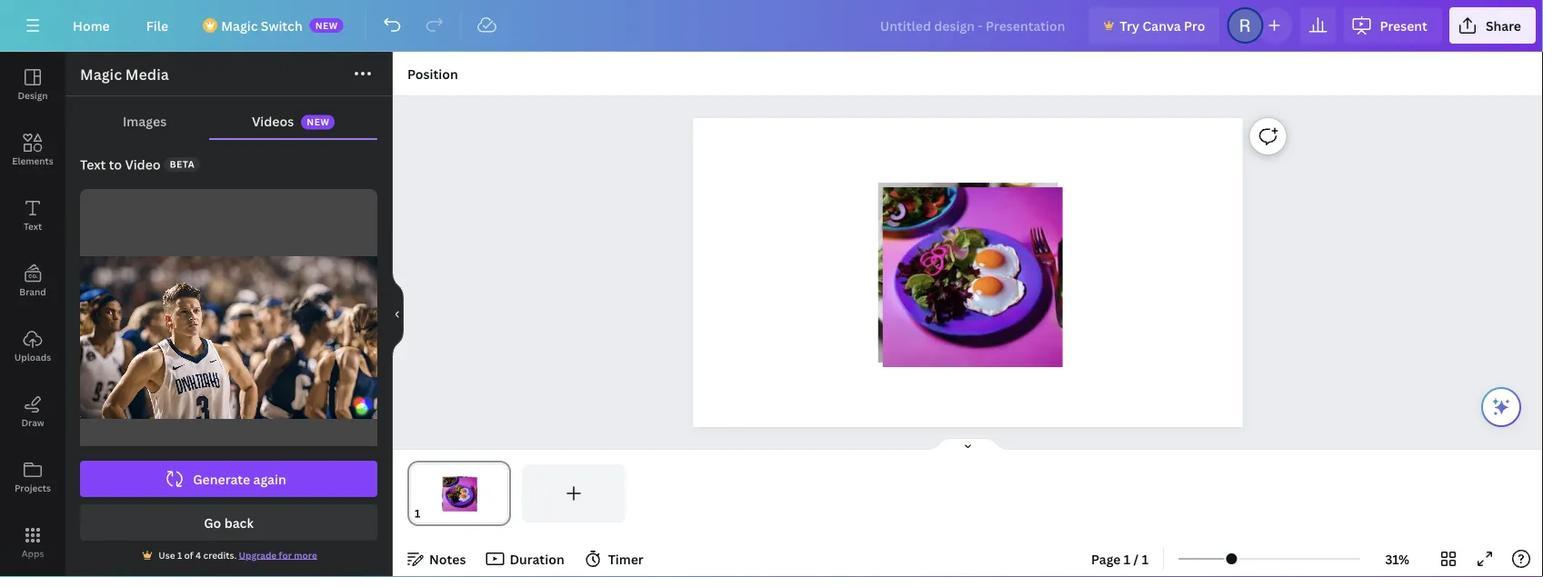 Task type: vqa. For each thing, say whether or not it's contained in the screenshot.
Pin button
no



Task type: describe. For each thing, give the bounding box(es) containing it.
position button
[[400, 59, 465, 88]]

uploads button
[[0, 314, 65, 379]]

try canva pro
[[1120, 17, 1205, 34]]

file button
[[132, 7, 183, 44]]

hide pages image
[[924, 437, 1012, 452]]

31%
[[1385, 551, 1410, 568]]

go back
[[204, 514, 254, 532]]

new inside main 'menu bar'
[[315, 19, 338, 31]]

credits.
[[203, 549, 237, 562]]

file
[[146, 17, 168, 34]]

magic switch
[[221, 17, 303, 34]]

1 for of
[[177, 549, 182, 562]]

upgrade for more link
[[239, 549, 317, 562]]

try
[[1120, 17, 1140, 34]]

page 1 image
[[407, 465, 511, 523]]

apps button
[[0, 510, 65, 576]]

elements
[[12, 155, 53, 167]]

brand
[[19, 286, 46, 298]]

switch
[[261, 17, 303, 34]]

for
[[279, 549, 292, 562]]

apps
[[21, 548, 44, 560]]

Page title text field
[[428, 505, 436, 523]]

brand button
[[0, 248, 65, 314]]

design button
[[0, 52, 65, 117]]

to
[[109, 156, 122, 173]]

main menu bar
[[0, 0, 1543, 52]]

uploads
[[14, 351, 51, 363]]

share button
[[1450, 7, 1536, 44]]

beta
[[170, 158, 195, 171]]

4
[[196, 549, 201, 562]]

duration button
[[481, 545, 572, 574]]

31% button
[[1368, 545, 1427, 574]]

video
[[125, 156, 161, 173]]

magic media
[[80, 65, 169, 84]]

timer
[[608, 551, 644, 568]]

side panel tab list
[[0, 52, 65, 578]]

more
[[294, 549, 317, 562]]

draw button
[[0, 379, 65, 445]]

projects button
[[0, 445, 65, 510]]

text button
[[0, 183, 65, 248]]

notes button
[[400, 545, 473, 574]]

magic for magic switch
[[221, 17, 258, 34]]

elements button
[[0, 117, 65, 183]]

1 vertical spatial new
[[307, 116, 330, 128]]

text for text to video beta
[[80, 156, 106, 173]]

text for text
[[24, 220, 42, 232]]



Task type: locate. For each thing, give the bounding box(es) containing it.
1 vertical spatial text
[[24, 220, 42, 232]]

text to video beta
[[80, 156, 195, 173]]

images button
[[80, 104, 209, 138]]

canva
[[1143, 17, 1181, 34]]

duration
[[510, 551, 564, 568]]

generate again button
[[80, 461, 377, 497]]

1
[[177, 549, 182, 562], [1124, 551, 1131, 568], [1142, 551, 1149, 568]]

0 vertical spatial magic
[[221, 17, 258, 34]]

1 for /
[[1124, 551, 1131, 568]]

notes
[[429, 551, 466, 568]]

projects
[[15, 482, 51, 494]]

again
[[253, 471, 286, 488]]

home
[[73, 17, 110, 34]]

magic for magic media
[[80, 65, 122, 84]]

1 right /
[[1142, 551, 1149, 568]]

use
[[158, 549, 175, 562]]

1 vertical spatial magic
[[80, 65, 122, 84]]

0 horizontal spatial text
[[24, 220, 42, 232]]

images
[[123, 112, 167, 130]]

text
[[80, 156, 106, 173], [24, 220, 42, 232]]

new right switch
[[315, 19, 338, 31]]

design
[[18, 89, 48, 101]]

canva assistant image
[[1491, 397, 1512, 418]]

upgrade
[[239, 549, 277, 562]]

new right videos
[[307, 116, 330, 128]]

0 horizontal spatial 1
[[177, 549, 182, 562]]

present button
[[1344, 7, 1442, 44]]

2 horizontal spatial 1
[[1142, 551, 1149, 568]]

try canva pro button
[[1089, 7, 1220, 44]]

videos
[[252, 112, 294, 130]]

use 1 of 4 credits. upgrade for more
[[158, 549, 317, 562]]

pro
[[1184, 17, 1205, 34]]

1 left of in the left of the page
[[177, 549, 182, 562]]

media
[[125, 65, 169, 84]]

of
[[184, 549, 193, 562]]

0 vertical spatial new
[[315, 19, 338, 31]]

1 left /
[[1124, 551, 1131, 568]]

generate
[[193, 471, 250, 488]]

Design title text field
[[866, 7, 1082, 44]]

generate again
[[193, 471, 286, 488]]

go back button
[[80, 505, 377, 541]]

text up the brand button
[[24, 220, 42, 232]]

magic
[[221, 17, 258, 34], [80, 65, 122, 84]]

page 1 / 1
[[1091, 551, 1149, 568]]

new
[[315, 19, 338, 31], [307, 116, 330, 128]]

1 horizontal spatial 1
[[1124, 551, 1131, 568]]

go
[[204, 514, 221, 532]]

0 horizontal spatial magic
[[80, 65, 122, 84]]

timer button
[[579, 545, 651, 574]]

1 horizontal spatial text
[[80, 156, 106, 173]]

magic left media
[[80, 65, 122, 84]]

/
[[1134, 551, 1139, 568]]

share
[[1486, 17, 1522, 34]]

0 vertical spatial text
[[80, 156, 106, 173]]

position
[[407, 65, 458, 82]]

draw
[[21, 417, 44, 429]]

text left to
[[80, 156, 106, 173]]

present
[[1380, 17, 1428, 34]]

text inside text button
[[24, 220, 42, 232]]

page
[[1091, 551, 1121, 568]]

back
[[224, 514, 254, 532]]

1 horizontal spatial magic
[[221, 17, 258, 34]]

magic left switch
[[221, 17, 258, 34]]

home link
[[58, 7, 124, 44]]

hide image
[[392, 271, 404, 358]]

magic inside main 'menu bar'
[[221, 17, 258, 34]]



